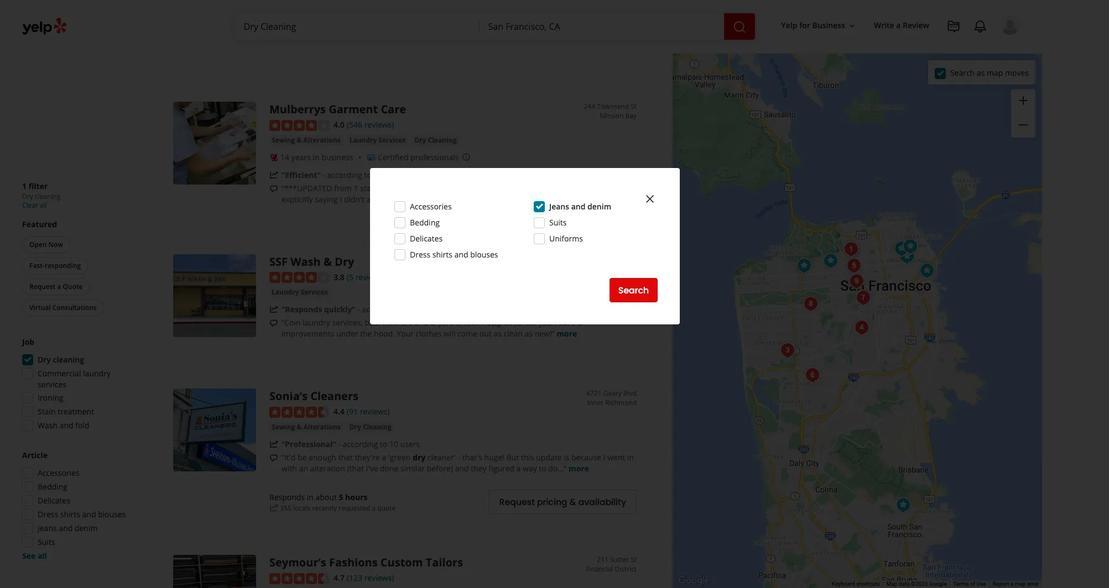 Task type: describe. For each thing, give the bounding box(es) containing it.
map region
[[583, 0, 1109, 589]]

laundry services for the right laundry services button
[[349, 135, 406, 145]]

2 vertical spatial more
[[569, 464, 589, 474]]

seymour's fashions custom tailors link
[[269, 555, 463, 570]]

- for "efficient" - according to 37 users
[[323, 170, 325, 180]]

terms of use link
[[953, 581, 986, 588]]

i right it!
[[477, 42, 479, 52]]

request a quote button
[[22, 279, 90, 295]]

0 vertical spatial could
[[382, 30, 402, 41]]

sewing & alterations button for sonia's
[[269, 422, 343, 433]]

sewing & alterations link for mulberrys
[[269, 135, 343, 146]]

services for the right laundry services button
[[379, 135, 406, 145]]

will inside '"coin laundry services, best washers and dryers in town. upgraded last year. lot's of improvements under the hood. your clothes will come out as clean as new!"'
[[444, 329, 456, 339]]

map for moves
[[987, 67, 1003, 78]]

a inside button
[[57, 282, 61, 292]]

voicemail
[[478, 183, 512, 193]]

bedding inside group
[[38, 482, 67, 492]]

laundry services for the bottom laundry services button
[[272, 288, 328, 297]]

under
[[336, 329, 358, 339]]

(5
[[347, 272, 353, 283]]

ssf wash & dry
[[269, 254, 354, 269]]

laundry for the right laundry services button
[[349, 135, 377, 145]]

to left 37
[[364, 170, 372, 180]]

dry down (91
[[349, 423, 361, 432]]

16 chevron down v2 image
[[847, 21, 856, 30]]

& inside button
[[569, 496, 576, 509]]

ssf wash & dry image
[[173, 254, 256, 337]]

3.8 star rating image
[[269, 272, 329, 283]]

certified professionals
[[378, 152, 459, 162]]

2 horizontal spatial of
[[970, 581, 975, 588]]

and inside "***updated from 1 star to 4 stars** - after leaving a voicemail for the systems manager explicitly saying i didn't approve of the work, she gave me a call back and left a voicemail,…"
[[530, 194, 543, 205]]

according for 37
[[327, 170, 362, 180]]

16 speech v2 image for "it'd be enough that they're a 'green
[[269, 454, 278, 463]]

for inside button
[[799, 20, 810, 31]]

4 star rating image
[[269, 120, 329, 131]]

to inside "***updated from 1 star to 4 stars** - after leaving a voicemail for the systems manager explicitly saying i didn't approve of the work, she gave me a call back and left a voicemail,…"
[[376, 183, 384, 193]]

st for seymour's fashions custom tailors
[[631, 555, 637, 565]]

commercial
[[38, 368, 81, 379]]

all inside 1 filter dry cleaning clear all
[[40, 201, 47, 210]]

0 vertical spatial dry cleaning link
[[412, 135, 459, 146]]

1 inside 1 filter dry cleaning clear all
[[22, 181, 27, 191]]

1 vertical spatial was
[[347, 42, 361, 52]]

huge!
[[484, 453, 504, 463]]

4.4 star rating image
[[269, 407, 329, 418]]

sewing for mulberrys
[[272, 135, 295, 145]]

tailors
[[426, 555, 463, 570]]

211
[[597, 555, 608, 565]]

it!
[[468, 42, 475, 52]]

1 vertical spatial dry cleaning button
[[347, 422, 394, 433]]

in inside '"coin laundry services, best washers and dryers in town. upgraded last year. lot's of improvements under the hood. your clothes will come out as clean as new!"'
[[455, 318, 462, 328]]

but
[[506, 453, 519, 463]]

(5 reviews) link
[[347, 271, 385, 283]]

stars**
[[392, 183, 418, 193]]

2 vertical spatial more link
[[569, 464, 589, 474]]

1 vertical spatial shirts
[[60, 509, 80, 520]]

a inside cleaner' - that's huge! but this update is because i went in with an alteration (that i've done similar before) and they figured a way to do…"
[[516, 464, 521, 474]]

4 16 trending v2 image from the top
[[269, 504, 278, 513]]

cleaning inside group
[[53, 355, 84, 365]]

1 filter dry cleaning clear all
[[22, 181, 60, 210]]

2 horizontal spatial 1
[[409, 304, 413, 315]]

me
[[477, 194, 489, 205]]

inner
[[587, 399, 604, 408]]

novella bridal image
[[891, 238, 913, 260]]

a up the gave
[[472, 183, 476, 193]]

delicates inside search dialog
[[410, 233, 443, 244]]

error
[[1027, 581, 1039, 588]]

they're
[[355, 453, 380, 463]]

yelp for business button
[[777, 16, 861, 36]]

didn't
[[344, 194, 365, 205]]

and inside '"coin laundry services, best washers and dryers in town. upgraded last year. lot's of improvements under the hood. your clothes will come out as clean as new!"'
[[414, 318, 428, 328]]

'green
[[388, 453, 411, 463]]

1 horizontal spatial laundry services link
[[347, 135, 408, 146]]

mulberrys
[[269, 102, 326, 117]]

(123
[[347, 573, 362, 584]]

dry up the 'commercial'
[[38, 355, 51, 365]]

man
[[329, 42, 345, 52]]

district
[[615, 565, 637, 574]]

voicemail,…"
[[565, 194, 610, 205]]

cleaners
[[310, 389, 358, 404]]

1 vertical spatial according
[[362, 304, 397, 315]]

more link for "coin laundry services, best washers and dryers in town. upgraded last year. lot's of improvements under the hood. your clothes will come out as clean as new!"
[[557, 329, 577, 339]]

business
[[812, 20, 845, 31]]

"when i came in, i asked if i could have my clothes done the next day, knowing this was a huge request. the man was so kind and said he could do it! i will refer them to all future…"
[[282, 30, 621, 52]]

martini cleaners image
[[846, 270, 868, 292]]

professionals
[[411, 152, 459, 162]]

i've
[[366, 464, 378, 474]]

dry
[[413, 453, 426, 463]]

this inside "when i came in, i asked if i could have my clothes done the next day, knowing this was a huge request. the man was so kind and said he could do it! i will refer them to all future…"
[[566, 30, 579, 41]]

reviews) for garment
[[364, 120, 394, 130]]

- for "professional" - according to 10 users
[[338, 439, 341, 450]]

bedding inside search dialog
[[410, 217, 440, 228]]

16 trending v2 image for "efficient"
[[269, 171, 278, 180]]

2 vertical spatial all
[[38, 551, 47, 561]]

request for request a quote
[[29, 282, 55, 292]]

a inside "link"
[[896, 20, 901, 31]]

search for search
[[618, 284, 649, 297]]

(that
[[347, 464, 364, 474]]

data
[[899, 581, 910, 588]]

washers
[[382, 318, 412, 328]]

a right report at the bottom right of page
[[1010, 581, 1014, 588]]

4
[[386, 183, 390, 193]]

a left "quote"
[[372, 504, 376, 513]]

1 horizontal spatial laundry services button
[[347, 135, 408, 146]]

dry cleaning for the bottommost 'dry cleaning' "button"
[[349, 423, 392, 432]]

16 trending v2 image
[[269, 18, 278, 27]]

notifications image
[[974, 20, 987, 33]]

0 vertical spatial group
[[1011, 89, 1036, 138]]

divisadero heights cleaner image
[[843, 255, 865, 277]]

that
[[338, 453, 353, 463]]

group containing article
[[19, 450, 137, 562]]

now
[[48, 240, 63, 249]]

accessories inside group
[[38, 468, 79, 478]]

"coin
[[282, 318, 301, 328]]

featured group
[[20, 219, 137, 319]]

that's
[[462, 453, 482, 463]]

do…"
[[548, 464, 567, 474]]

responding
[[45, 261, 81, 271]]

terms
[[953, 581, 969, 588]]

ssf wash & dry link
[[269, 254, 354, 269]]

in up locals
[[307, 492, 314, 503]]

"professional"
[[282, 439, 336, 450]]

©2023
[[911, 581, 928, 588]]

more for "when i came in, i asked if i could have my clothes done the next day, knowing this was a huge request. the man was so kind and said he could do it! i will refer them to all future…"
[[588, 42, 609, 52]]

geary
[[603, 389, 622, 399]]

16 speech v2 image for mulberrys garment care
[[269, 185, 278, 193]]

users for - according to 10 users
[[400, 439, 420, 450]]

4.7 link
[[334, 572, 345, 584]]

16 speech v2 image for "when i came in, i asked if i could have my clothes done the next day, knowing this was a huge request. the man was so kind and said he could do it! i will refer them to all future…"
[[269, 32, 278, 41]]

kind
[[374, 42, 389, 52]]

certified
[[378, 152, 409, 162]]

projects image
[[947, 20, 960, 33]]

4721
[[586, 389, 602, 399]]

clothes inside '"coin laundry services, best washers and dryers in town. upgraded last year. lot's of improvements under the hood. your clothes will come out as clean as new!"'
[[416, 329, 442, 339]]

for inside "***updated from 1 star to 4 stars** - after leaving a voicemail for the systems manager explicitly saying i didn't approve of the work, she gave me a call back and left a voicemail,…"
[[514, 183, 525, 193]]

reviews) for wash
[[355, 272, 385, 283]]

in right years on the top left of the page
[[313, 152, 319, 162]]

jeans and denim inside search dialog
[[549, 201, 611, 212]]

uniforms
[[549, 233, 583, 244]]

will inside "when i came in, i asked if i could have my clothes done the next day, knowing this was a huge request. the man was so kind and said he could do it! i will refer them to all future…"
[[481, 42, 493, 52]]

sewing & alterations for mulberrys
[[272, 135, 341, 145]]

16 trending v2 image for "responds
[[269, 305, 278, 314]]

if
[[371, 30, 376, 41]]

the up back
[[527, 183, 539, 193]]

way
[[523, 464, 537, 474]]

2 horizontal spatial as
[[977, 67, 985, 78]]

search for search as map moves
[[950, 67, 975, 78]]

blvd
[[623, 389, 637, 399]]

and inside "when i came in, i asked if i could have my clothes done the next day, knowing this was a huge request. the man was so kind and said he could do it! i will refer them to all future…"
[[391, 42, 405, 52]]

fast-responding
[[29, 261, 81, 271]]

i left came
[[307, 30, 309, 41]]

a inside "when i came in, i asked if i could have my clothes done the next day, knowing this was a huge request. the man was so kind and said he could do it! i will refer them to all future…"
[[597, 30, 601, 41]]

alterations for garment
[[303, 135, 341, 145]]

0 vertical spatial dry cleaning button
[[412, 135, 459, 146]]

aleksandrad fashion and design image
[[820, 250, 842, 272]]

0 vertical spatial was
[[581, 30, 595, 41]]

to up the washers
[[399, 304, 407, 315]]

the
[[313, 42, 327, 52]]

financial
[[586, 565, 613, 574]]

the inside "when i came in, i asked if i could have my clothes done the next day, knowing this was a huge request. the man was so kind and said he could do it! i will refer them to all future…"
[[484, 30, 496, 41]]

treatment
[[58, 407, 94, 417]]

huge
[[603, 30, 621, 41]]

"responds
[[282, 304, 322, 315]]

open now
[[29, 240, 63, 249]]

dry up the 3.8 link
[[335, 254, 354, 269]]

quote
[[377, 504, 396, 513]]

1 horizontal spatial wash
[[291, 254, 321, 269]]

sewing for sonia's
[[272, 423, 295, 432]]

this inside cleaner' - that's huge! but this update is because i went in with an alteration (that i've done similar before) and they figured a way to do…"
[[521, 453, 534, 463]]

"efficient" for "efficient"
[[282, 17, 321, 28]]

users for - according to 37 users
[[385, 170, 404, 180]]

according for 10
[[343, 439, 378, 450]]

1 vertical spatial could
[[435, 42, 455, 52]]

search as map moves
[[950, 67, 1029, 78]]

the inside '"coin laundry services, best washers and dryers in town. upgraded last year. lot's of improvements under the hood. your clothes will come out as clean as new!"'
[[360, 329, 372, 339]]

the down stars**
[[408, 194, 420, 205]]

(5 reviews)
[[347, 272, 385, 283]]

quote
[[63, 282, 83, 292]]

1 vertical spatial dry cleaning link
[[347, 422, 394, 433]]

"***updated from 1 star to 4 stars** - after leaving a voicemail for the systems manager explicitly saying i didn't approve of the work, she gave me a call back and left a voicemail,…"
[[282, 183, 610, 205]]

she
[[443, 194, 456, 205]]

sewing & alterations button for mulberrys
[[269, 135, 343, 146]]

i right if
[[378, 30, 380, 41]]

sutter
[[610, 555, 629, 565]]

0 horizontal spatial dress shirts and blouses
[[38, 509, 126, 520]]

report a map error
[[993, 581, 1039, 588]]

1 horizontal spatial as
[[525, 329, 533, 339]]

terms of use
[[953, 581, 986, 588]]

mission
[[600, 111, 624, 121]]

cleaning for the bottommost 'dry cleaning' "button"
[[363, 423, 392, 432]]

sonia's cleaners image
[[173, 389, 256, 472]]

st for mulberrys garment care
[[631, 102, 637, 111]]

delicates inside group
[[38, 496, 70, 506]]

best
[[365, 318, 380, 328]]

map data ©2023 google
[[887, 581, 947, 588]]

1 inside "***updated from 1 star to 4 stars** - after leaving a voicemail for the systems manager explicitly saying i didn't approve of the work, she gave me a call back and left a voicemail,…"
[[354, 183, 358, 193]]

alteration
[[310, 464, 345, 474]]

request for request pricing & availability
[[499, 496, 535, 509]]

i inside "***updated from 1 star to 4 stars** - after leaving a voicemail for the systems manager explicitly saying i didn't approve of the work, she gave me a call back and left a voicemail,…"
[[340, 194, 342, 205]]

town.
[[464, 318, 484, 328]]



Task type: vqa. For each thing, say whether or not it's contained in the screenshot.
'16 info v2' ICON
no



Task type: locate. For each thing, give the bounding box(es) containing it.
(546 reviews)
[[347, 120, 394, 130]]

work,
[[422, 194, 441, 205]]

1 vertical spatial clothes
[[416, 329, 442, 339]]

1 vertical spatial laundry services button
[[269, 287, 330, 298]]

users up 4
[[385, 170, 404, 180]]

availability
[[578, 496, 626, 509]]

quickly"
[[324, 304, 355, 315]]

2 16 speech v2 image from the top
[[269, 319, 278, 328]]

zoom out image
[[1017, 118, 1030, 132]]

commercial laundry services
[[38, 368, 111, 390]]

1 horizontal spatial done
[[464, 30, 482, 41]]

cleaning down filter
[[35, 192, 60, 201]]

jeans up the see all
[[38, 523, 57, 534]]

1 vertical spatial more
[[557, 329, 577, 339]]

1 16 speech v2 image from the top
[[269, 185, 278, 193]]

1 vertical spatial dress shirts and blouses
[[38, 509, 126, 520]]

0 horizontal spatial dry cleaning button
[[347, 422, 394, 433]]

"efficient" for "efficient" - according to 37 users
[[282, 170, 321, 180]]

0 horizontal spatial this
[[521, 453, 534, 463]]

suits inside search dialog
[[549, 217, 567, 228]]

1 horizontal spatial dress shirts and blouses
[[410, 249, 498, 260]]

2 16 speech v2 image from the top
[[269, 454, 278, 463]]

0 horizontal spatial could
[[382, 30, 402, 41]]

1 st from the top
[[631, 102, 637, 111]]

sewing
[[272, 135, 295, 145], [272, 423, 295, 432]]

1 horizontal spatial shirts
[[432, 249, 452, 260]]

about
[[316, 492, 337, 503]]

dress inside search dialog
[[410, 249, 430, 260]]

0 horizontal spatial laundry services
[[272, 288, 328, 297]]

dry cleaning link up professionals
[[412, 135, 459, 146]]

2 vertical spatial of
[[970, 581, 975, 588]]

all right clear
[[40, 201, 47, 210]]

dress inside group
[[38, 509, 58, 520]]

could right he
[[435, 42, 455, 52]]

info icon image
[[426, 0, 435, 9], [426, 0, 435, 9], [462, 153, 471, 161], [462, 153, 471, 161]]

dry cleaning button up professionals
[[412, 135, 459, 146]]

done inside "when i came in, i asked if i could have my clothes done the next day, knowing this was a huge request. the man was so kind and said he could do it! i will refer them to all future…"
[[464, 30, 482, 41]]

jeans and denim up the see all
[[38, 523, 98, 534]]

1 left star
[[354, 183, 358, 193]]

map left error
[[1015, 581, 1026, 588]]

cleaning inside 1 filter dry cleaning clear all
[[35, 192, 60, 201]]

0 horizontal spatial dry cleaning
[[349, 423, 392, 432]]

0 vertical spatial map
[[987, 67, 1003, 78]]

all inside "when i came in, i asked if i could have my clothes done the next day, knowing this was a huge request. the man was so kind and said he could do it! i will refer them to all future…"
[[545, 42, 553, 52]]

figured
[[489, 464, 514, 474]]

to down update
[[539, 464, 546, 474]]

0 horizontal spatial as
[[494, 329, 502, 339]]

close image
[[643, 192, 657, 206]]

sonia's cleaners image
[[793, 255, 815, 277], [793, 255, 815, 277]]

services for the bottom laundry services button
[[301, 288, 328, 297]]

sea breeze cleaners image
[[851, 317, 873, 339]]

search image
[[733, 20, 746, 34]]

3 16 trending v2 image from the top
[[269, 440, 278, 449]]

reviews) right (91
[[360, 407, 390, 417]]

write a review link
[[870, 16, 934, 36]]

dry cleaning button down (91 reviews)
[[347, 422, 394, 433]]

16 speech v2 image for ssf wash & dry
[[269, 319, 278, 328]]

1 horizontal spatial dry cleaning button
[[412, 135, 459, 146]]

16 trending v2 image for "professional"
[[269, 440, 278, 449]]

cleaning up professionals
[[428, 135, 457, 145]]

0 horizontal spatial laundry services link
[[269, 287, 330, 298]]

request pricing & availability
[[499, 496, 626, 509]]

1 horizontal spatial blouses
[[470, 249, 498, 260]]

i left 'went'
[[603, 453, 605, 463]]

1 horizontal spatial dry cleaning
[[414, 135, 457, 145]]

0 vertical spatial sewing & alterations
[[272, 135, 341, 145]]

as down last
[[525, 329, 533, 339]]

16 speech v2 image left "***updated
[[269, 185, 278, 193]]

accessories inside search dialog
[[410, 201, 452, 212]]

have
[[404, 30, 421, 41]]

so
[[363, 42, 372, 52]]

2 "efficient" from the top
[[282, 170, 321, 180]]

sunset laundry & cleaner image
[[800, 293, 822, 315]]

0 vertical spatial sewing
[[272, 135, 295, 145]]

done inside cleaner' - that's huge! but this update is because i went in with an alteration (that i've done similar before) and they figured a way to do…"
[[380, 464, 399, 474]]

bedding down article
[[38, 482, 67, 492]]

0 vertical spatial dress shirts and blouses
[[410, 249, 498, 260]]

cleaning for topmost 'dry cleaning' "button"
[[428, 135, 457, 145]]

dry inside 1 filter dry cleaning clear all
[[22, 192, 33, 201]]

st right the townsend
[[631, 102, 637, 111]]

0 vertical spatial alterations
[[303, 135, 341, 145]]

request.
[[282, 42, 311, 52]]

improvements
[[282, 329, 334, 339]]

before)
[[427, 464, 453, 474]]

selena judy bridal image
[[896, 245, 918, 267]]

as right out
[[494, 329, 502, 339]]

1 vertical spatial laundry
[[272, 288, 299, 297]]

dress shirts and blouses
[[410, 249, 498, 260], [38, 509, 126, 520]]

2 sewing & alterations link from the top
[[269, 422, 343, 433]]

1 vertical spatial this
[[521, 453, 534, 463]]

of right lot's
[[577, 318, 585, 328]]

1 vertical spatial sewing & alterations link
[[269, 422, 343, 433]]

(123 reviews) link
[[347, 572, 394, 584]]

0 vertical spatial according
[[327, 170, 362, 180]]

4.7 star rating image
[[269, 574, 329, 585]]

was
[[581, 30, 595, 41], [347, 42, 361, 52]]

clothes up do
[[436, 30, 462, 41]]

user actions element
[[773, 14, 1036, 82]]

wash inside group
[[38, 420, 58, 431]]

this
[[566, 30, 579, 41], [521, 453, 534, 463]]

dry cleaning up professionals
[[414, 135, 457, 145]]

dress
[[410, 249, 430, 260], [38, 509, 58, 520]]

delicates down article
[[38, 496, 70, 506]]

0 horizontal spatial dress
[[38, 509, 58, 520]]

1 horizontal spatial suits
[[549, 217, 567, 228]]

request inside button
[[29, 282, 55, 292]]

mulberrys garment care image
[[173, 102, 256, 185]]

of inside '"coin laundry services, best washers and dryers in town. upgraded last year. lot's of improvements under the hood. your clothes will come out as clean as new!"'
[[577, 318, 585, 328]]

will right it!
[[481, 42, 493, 52]]

1 left user
[[409, 304, 413, 315]]

more down lot's
[[557, 329, 577, 339]]

3.8 link
[[334, 271, 345, 283]]

2 st from the top
[[631, 555, 637, 565]]

16 years in business v2 image up 16 trending v2 icon
[[269, 0, 278, 9]]

in inside cleaner' - that's huge! but this update is because i went in with an alteration (that i've done similar before) and they figured a way to do…"
[[627, 453, 634, 463]]

1 vertical spatial group
[[19, 337, 137, 435]]

2 sewing & alterations from the top
[[272, 423, 341, 432]]

sewing & alterations down 4 star rating image
[[272, 135, 341, 145]]

- left after
[[420, 183, 423, 193]]

consultations
[[52, 303, 97, 313]]

this up future…" at the right
[[566, 30, 579, 41]]

laundry services button down (546 reviews)
[[347, 135, 408, 146]]

bay
[[625, 111, 637, 121]]

0 horizontal spatial laundry services button
[[269, 287, 330, 298]]

0 vertical spatial laundry services link
[[347, 135, 408, 146]]

dry down filter
[[22, 192, 33, 201]]

- inside cleaner' - that's huge! but this update is because i went in with an alteration (that i've done similar before) and they figured a way to do…"
[[458, 453, 460, 463]]

virtual
[[29, 303, 51, 313]]

16 speech v2 image left ""coin"
[[269, 319, 278, 328]]

1 sewing & alterations link from the top
[[269, 135, 343, 146]]

0 vertical spatial st
[[631, 102, 637, 111]]

1 vertical spatial all
[[40, 201, 47, 210]]

0 vertical spatial accessories
[[410, 201, 452, 212]]

all
[[545, 42, 553, 52], [40, 201, 47, 210], [38, 551, 47, 561]]

out
[[479, 329, 492, 339]]

0 vertical spatial this
[[566, 30, 579, 41]]

cleaning
[[35, 192, 60, 201], [53, 355, 84, 365]]

0 horizontal spatial search
[[618, 284, 649, 297]]

dry cleaning
[[414, 135, 457, 145], [349, 423, 392, 432]]

0 horizontal spatial cleaning
[[363, 423, 392, 432]]

244
[[584, 102, 595, 111]]

lot's
[[559, 318, 575, 328]]

0 vertical spatial dress
[[410, 249, 430, 260]]

i
[[307, 30, 309, 41], [344, 30, 346, 41], [378, 30, 380, 41], [477, 42, 479, 52], [340, 194, 342, 205], [603, 453, 605, 463]]

update
[[536, 453, 562, 463]]

he
[[424, 42, 433, 52]]

None search field
[[235, 13, 757, 40]]

sewing & alterations button down 4 star rating image
[[269, 135, 343, 146]]

- up that
[[338, 439, 341, 450]]

laundry
[[349, 135, 377, 145], [272, 288, 299, 297]]

(546 reviews) link
[[347, 118, 394, 131]]

0 horizontal spatial shirts
[[60, 509, 80, 520]]

featured
[[22, 219, 57, 230]]

wash down stain
[[38, 420, 58, 431]]

reviews) right (5
[[355, 272, 385, 283]]

1 vertical spatial cleaning
[[363, 423, 392, 432]]

16 speech v2 image down 16 trending v2 icon
[[269, 32, 278, 41]]

16 speech v2 image
[[269, 185, 278, 193], [269, 319, 278, 328]]

leaving
[[445, 183, 470, 193]]

1 16 trending v2 image from the top
[[269, 171, 278, 180]]

request inside button
[[499, 496, 535, 509]]

the left next
[[484, 30, 496, 41]]

accessories down after
[[410, 201, 452, 212]]

0 horizontal spatial will
[[444, 329, 456, 339]]

write a review
[[874, 20, 929, 31]]

0 vertical spatial for
[[799, 20, 810, 31]]

1 vertical spatial laundry
[[83, 368, 111, 379]]

approve
[[367, 194, 396, 205]]

google image
[[675, 574, 712, 589]]

1 sewing & alterations button from the top
[[269, 135, 343, 146]]

reviews) for fashions
[[364, 573, 394, 584]]

0 vertical spatial more link
[[588, 42, 609, 52]]

1 horizontal spatial jeans
[[549, 201, 569, 212]]

keyboard shortcuts button
[[832, 581, 880, 589]]

a left huge
[[597, 30, 601, 41]]

1 vertical spatial laundry services link
[[269, 287, 330, 298]]

1 vertical spatial accessories
[[38, 468, 79, 478]]

see
[[22, 551, 36, 561]]

0 horizontal spatial blouses
[[98, 509, 126, 520]]

i down 'from'
[[340, 194, 342, 205]]

more for "coin laundry services, best washers and dryers in town. upgraded last year. lot's of improvements under the hood. your clothes will come out as clean as new!"
[[557, 329, 577, 339]]

laundry for "coin
[[303, 318, 330, 328]]

"efficient" up "***updated
[[282, 170, 321, 180]]

laundry for commercial
[[83, 368, 111, 379]]

sewing up 14
[[272, 135, 295, 145]]

in,
[[333, 30, 342, 41]]

0 vertical spatial laundry services button
[[347, 135, 408, 146]]

next
[[498, 30, 514, 41]]

16 trending v2 image
[[269, 171, 278, 180], [269, 305, 278, 314], [269, 440, 278, 449], [269, 504, 278, 513]]

all down knowing
[[545, 42, 553, 52]]

reviews) inside (91 reviews) link
[[360, 407, 390, 417]]

toni cleaners image
[[852, 287, 875, 309]]

suits up uniforms
[[549, 217, 567, 228]]

locals
[[293, 504, 310, 513]]

14 years in business
[[280, 152, 353, 162]]

for up back
[[514, 183, 525, 193]]

16 years in business v2 image
[[269, 0, 278, 9], [269, 153, 278, 162]]

0 vertical spatial cleaning
[[35, 192, 60, 201]]

open now button
[[22, 237, 70, 253]]

request pricing & availability button
[[489, 490, 637, 515]]

clothes down dryers on the left
[[416, 329, 442, 339]]

1 horizontal spatial request
[[499, 496, 535, 509]]

denim inside group
[[75, 523, 98, 534]]

according up 'from'
[[327, 170, 362, 180]]

laundry for the bottom laundry services button
[[272, 288, 299, 297]]

dry cleaning
[[38, 355, 84, 365]]

done
[[464, 30, 482, 41], [380, 464, 399, 474]]

1 left filter
[[22, 181, 27, 191]]

0 vertical spatial done
[[464, 30, 482, 41]]

1 vertical spatial blouses
[[98, 509, 126, 520]]

1 alterations from the top
[[303, 135, 341, 145]]

sewing & alterations for sonia's
[[272, 423, 341, 432]]

(91 reviews)
[[347, 407, 390, 417]]

1 horizontal spatial could
[[435, 42, 455, 52]]

clothes inside "when i came in, i asked if i could have my clothes done the next day, knowing this was a huge request. the man was so kind and said he could do it! i will refer them to all future…"
[[436, 30, 462, 41]]

hours
[[345, 492, 368, 503]]

will down dryers on the left
[[444, 329, 456, 339]]

will
[[481, 42, 493, 52], [444, 329, 456, 339]]

0 vertical spatial users
[[385, 170, 404, 180]]

services up certified
[[379, 135, 406, 145]]

laundry down the 3.8 star rating image
[[272, 288, 299, 297]]

"it'd be enough that they're a 'green dry
[[282, 453, 426, 463]]

jeans and denim inside group
[[38, 523, 98, 534]]

1 vertical spatial sewing
[[272, 423, 295, 432]]

- down 14 years in business
[[323, 170, 325, 180]]

to left 10
[[380, 439, 387, 450]]

blouses inside group
[[98, 509, 126, 520]]

veteran's deluxe cleaners image
[[840, 238, 862, 260], [840, 238, 862, 260]]

request
[[29, 282, 55, 292], [499, 496, 535, 509]]

an
[[299, 464, 308, 474]]

more down huge
[[588, 42, 609, 52]]

in right 'went'
[[627, 453, 634, 463]]

1 vertical spatial bedding
[[38, 482, 67, 492]]

16 certified professionals v2 image
[[367, 153, 376, 162]]

for right 'yelp'
[[799, 20, 810, 31]]

similar
[[401, 464, 425, 474]]

come
[[458, 329, 477, 339]]

refer
[[495, 42, 512, 52]]

report
[[993, 581, 1009, 588]]

a right write
[[896, 20, 901, 31]]

reviews) inside (123 reviews) link
[[364, 573, 394, 584]]

2 16 trending v2 image from the top
[[269, 305, 278, 314]]

mulberrys garment care image
[[916, 260, 938, 282], [916, 260, 938, 282]]

and inside cleaner' - that's huge! but this update is because i went in with an alteration (that i've done similar before) and they figured a way to do…"
[[455, 464, 469, 474]]

1 horizontal spatial 1
[[354, 183, 358, 193]]

0 horizontal spatial 1
[[22, 181, 27, 191]]

dry cleaning link
[[412, 135, 459, 146], [347, 422, 394, 433]]

reviews) inside (546 reviews) "link"
[[364, 120, 394, 130]]

dry up certified professionals
[[414, 135, 426, 145]]

laundry up improvements
[[303, 318, 330, 328]]

0 vertical spatial will
[[481, 42, 493, 52]]

to inside cleaner' - that's huge! but this update is because i went in with an alteration (that i've done similar before) and they figured a way to do…"
[[539, 464, 546, 474]]

users
[[385, 170, 404, 180], [400, 439, 420, 450]]

16 years in business v2 image for the 16 parking v2 image
[[269, 0, 278, 9]]

a right left
[[559, 194, 563, 205]]

2 alterations from the top
[[303, 423, 341, 432]]

in up come
[[455, 318, 462, 328]]

of inside "***updated from 1 star to 4 stars** - after leaving a voicemail for the systems manager explicitly saying i didn't approve of the work, she gave me a call back and left a voicemail,…"
[[398, 194, 406, 205]]

left
[[545, 194, 557, 205]]

alterations for cleaners
[[303, 423, 341, 432]]

- inside "***updated from 1 star to 4 stars** - after leaving a voicemail for the systems manager explicitly saying i didn't approve of the work, she gave me a call back and left a voicemail,…"
[[420, 183, 423, 193]]

16 parking v2 image
[[367, 0, 376, 9]]

1 horizontal spatial for
[[799, 20, 810, 31]]

2 sewing from the top
[[272, 423, 295, 432]]

1 horizontal spatial denim
[[588, 201, 611, 212]]

1 sewing from the top
[[272, 135, 295, 145]]

0 vertical spatial sewing & alterations link
[[269, 135, 343, 146]]

st inside 244 townsend st mission bay
[[631, 102, 637, 111]]

dry cleaning for topmost 'dry cleaning' "button"
[[414, 135, 457, 145]]

call
[[497, 194, 509, 205]]

laundry inside '"coin laundry services, best washers and dryers in town. upgraded last year. lot's of improvements under the hood. your clothes will come out as clean as new!"'
[[303, 318, 330, 328]]

0 horizontal spatial request
[[29, 282, 55, 292]]

211 sutter st financial district
[[586, 555, 637, 574]]

1 vertical spatial services
[[301, 288, 328, 297]]

i right the in,
[[344, 30, 346, 41]]

all right see
[[38, 551, 47, 561]]

reviews) for cleaners
[[360, 407, 390, 417]]

- up "services," on the left bottom
[[357, 304, 360, 315]]

i inside cleaner' - that's huge! but this update is because i went in with an alteration (that i've done similar before) and they figured a way to do…"
[[603, 453, 605, 463]]

all seasons cleaners image
[[777, 339, 799, 362]]

to down knowing
[[536, 42, 543, 52]]

0 horizontal spatial laundry
[[83, 368, 111, 379]]

responds
[[269, 492, 305, 503]]

search dialog
[[0, 0, 1109, 589]]

(123 reviews)
[[347, 573, 394, 584]]

ocean dry cleaning image
[[802, 364, 824, 386]]

see all
[[22, 551, 47, 561]]

laundry inside commercial laundry services
[[83, 368, 111, 379]]

denim inside search dialog
[[588, 201, 611, 212]]

see all button
[[22, 551, 47, 561]]

4721 geary blvd inner richmond
[[586, 389, 637, 408]]

355 locals recently requested a quote
[[280, 504, 396, 513]]

a left 'green
[[382, 453, 386, 463]]

according up best
[[362, 304, 397, 315]]

1 vertical spatial jeans and denim
[[38, 523, 98, 534]]

1 16 years in business v2 image from the top
[[269, 0, 278, 9]]

a right me
[[491, 194, 495, 205]]

group
[[1011, 89, 1036, 138], [19, 337, 137, 435], [19, 450, 137, 562]]

google
[[929, 581, 947, 588]]

accessories down article
[[38, 468, 79, 478]]

16 years in business v2 image for "16 certified professionals v2" icon
[[269, 153, 278, 162]]

done down 'green
[[380, 464, 399, 474]]

- left that's
[[458, 453, 460, 463]]

"efficient" - according to 37 users
[[282, 170, 404, 180]]

search button
[[609, 278, 658, 303]]

suits up the see all
[[38, 537, 55, 548]]

shirts inside search dialog
[[432, 249, 452, 260]]

0 vertical spatial 16 speech v2 image
[[269, 32, 278, 41]]

blouses inside search dialog
[[470, 249, 498, 260]]

to left 4
[[376, 183, 384, 193]]

group containing job
[[19, 337, 137, 435]]

dress shirts and blouses inside search dialog
[[410, 249, 498, 260]]

to inside "when i came in, i asked if i could have my clothes done the next day, knowing this was a huge request. the man was so kind and said he could do it! i will refer them to all future…"
[[536, 42, 543, 52]]

- for cleaner' - that's huge! but this update is because i went in with an alteration (that i've done similar before) and they figured a way to do…"
[[458, 453, 460, 463]]

a left quote
[[57, 282, 61, 292]]

search inside button
[[618, 284, 649, 297]]

delicates down work,
[[410, 233, 443, 244]]

filter
[[29, 181, 48, 191]]

0 vertical spatial jeans
[[549, 201, 569, 212]]

(91 reviews) link
[[347, 406, 390, 418]]

0 vertical spatial sewing & alterations button
[[269, 135, 343, 146]]

st inside 211 sutter st financial district
[[631, 555, 637, 565]]

1 horizontal spatial bedding
[[410, 217, 440, 228]]

0 vertical spatial blouses
[[470, 249, 498, 260]]

was up future…" at the right
[[581, 30, 595, 41]]

0 horizontal spatial bedding
[[38, 482, 67, 492]]

laundry services button down the 3.8 star rating image
[[269, 287, 330, 298]]

laundry right the 'commercial'
[[83, 368, 111, 379]]

1 vertical spatial 16 years in business v2 image
[[269, 153, 278, 162]]

map for error
[[1015, 581, 1026, 588]]

zoom in image
[[1017, 94, 1030, 107]]

they
[[471, 464, 487, 474]]

dry cleaning link down (91 reviews)
[[347, 422, 394, 433]]

bedding down work,
[[410, 217, 440, 228]]

0 vertical spatial search
[[950, 67, 975, 78]]

1 "efficient" from the top
[[282, 17, 321, 28]]

laundry down (546 reviews)
[[349, 135, 377, 145]]

0 vertical spatial cleaning
[[428, 135, 457, 145]]

ssf wash & dry image
[[892, 494, 914, 516]]

done up it!
[[464, 30, 482, 41]]

1 vertical spatial delicates
[[38, 496, 70, 506]]

1 horizontal spatial dress
[[410, 249, 430, 260]]

services,
[[332, 318, 363, 328]]

seymour's fashions custom tailors image
[[899, 235, 922, 258]]

0 vertical spatial "efficient"
[[282, 17, 321, 28]]

jeans inside search dialog
[[549, 201, 569, 212]]

1 vertical spatial for
[[514, 183, 525, 193]]

sewing & alterations link for sonia's
[[269, 422, 343, 433]]

jeans down systems
[[549, 201, 569, 212]]

0 horizontal spatial of
[[398, 194, 406, 205]]

"efficient"
[[282, 17, 321, 28], [282, 170, 321, 180]]

sonia's cleaners link
[[269, 389, 358, 404]]

1 16 speech v2 image from the top
[[269, 32, 278, 41]]

1 horizontal spatial laundry
[[303, 318, 330, 328]]

reviews) down seymour's fashions custom tailors
[[364, 573, 394, 584]]

2 16 years in business v2 image from the top
[[269, 153, 278, 162]]

1 vertical spatial wash
[[38, 420, 58, 431]]

map left 'moves'
[[987, 67, 1003, 78]]

1 sewing & alterations from the top
[[272, 135, 341, 145]]

bedding
[[410, 217, 440, 228], [38, 482, 67, 492]]

suits inside group
[[38, 537, 55, 548]]

jeans inside group
[[38, 523, 57, 534]]

16 speech v2 image
[[269, 32, 278, 41], [269, 454, 278, 463]]

jeans and denim down manager
[[549, 201, 611, 212]]

the down best
[[360, 329, 372, 339]]

and
[[391, 42, 405, 52], [530, 194, 543, 205], [571, 201, 586, 212], [454, 249, 468, 260], [414, 318, 428, 328], [60, 420, 73, 431], [455, 464, 469, 474], [82, 509, 96, 520], [59, 523, 73, 534]]

more link for "when i came in, i asked if i could have my clothes done the next day, knowing this was a huge request. the man was so kind and said he could do it! i will refer them to all future…"
[[588, 42, 609, 52]]

more link down huge
[[588, 42, 609, 52]]

0 vertical spatial request
[[29, 282, 55, 292]]

2 sewing & alterations button from the top
[[269, 422, 343, 433]]

business
[[321, 152, 353, 162]]

reviews) inside (5 reviews) 'link'
[[355, 272, 385, 283]]

reviews)
[[364, 120, 394, 130], [355, 272, 385, 283], [360, 407, 390, 417], [364, 573, 394, 584]]

0 horizontal spatial laundry
[[272, 288, 299, 297]]

more link
[[588, 42, 609, 52], [557, 329, 577, 339], [569, 464, 589, 474]]

"coin laundry services, best washers and dryers in town. upgraded last year. lot's of improvements under the hood. your clothes will come out as clean as new!"
[[282, 318, 585, 339]]

1 vertical spatial laundry services
[[272, 288, 328, 297]]



